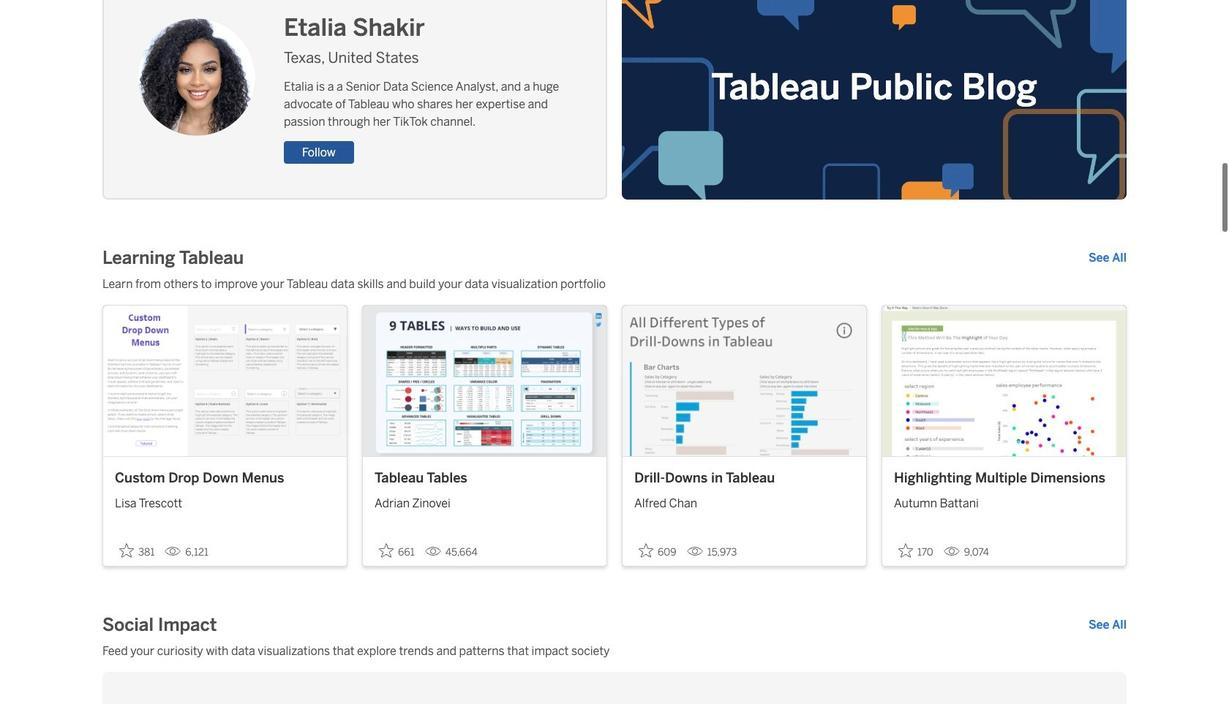 Task type: locate. For each thing, give the bounding box(es) containing it.
see all social impact element
[[1089, 617, 1127, 635]]

2 workbook thumbnail image from the left
[[363, 306, 607, 457]]

3 workbook thumbnail image from the left
[[623, 306, 866, 457]]

0 horizontal spatial add favorite image
[[119, 544, 134, 559]]

Add Favorite button
[[115, 540, 159, 564], [375, 540, 419, 564], [634, 540, 681, 564], [894, 540, 938, 564]]

1 add favorite button from the left
[[115, 540, 159, 564]]

add favorite image for second the add favorite button from the right
[[639, 544, 653, 559]]

workbook thumbnail image for 1st the add favorite button from right
[[882, 306, 1126, 457]]

add favorite image for 1st the add favorite button from right
[[898, 544, 913, 559]]

2 add favorite image from the left
[[639, 544, 653, 559]]

workbook thumbnail image
[[103, 306, 347, 457], [363, 306, 607, 457], [623, 306, 866, 457], [882, 306, 1126, 457]]

1 add favorite image from the left
[[379, 544, 394, 559]]

1 workbook thumbnail image from the left
[[103, 306, 347, 457]]

2 add favorite image from the left
[[898, 544, 913, 559]]

1 horizontal spatial add favorite image
[[639, 544, 653, 559]]

add favorite image
[[379, 544, 394, 559], [898, 544, 913, 559]]

social impact heading
[[102, 614, 217, 638]]

4 add favorite button from the left
[[894, 540, 938, 564]]

feed your curiosity with data visualizations that explore trends and patterns that impact society element
[[102, 643, 1127, 661]]

add favorite image
[[119, 544, 134, 559], [639, 544, 653, 559]]

1 add favorite image from the left
[[119, 544, 134, 559]]

1 horizontal spatial add favorite image
[[898, 544, 913, 559]]

0 horizontal spatial add favorite image
[[379, 544, 394, 559]]

4 workbook thumbnail image from the left
[[882, 306, 1126, 457]]



Task type: vqa. For each thing, say whether or not it's contained in the screenshot.
right Add Favorite image
yes



Task type: describe. For each thing, give the bounding box(es) containing it.
3 add favorite button from the left
[[634, 540, 681, 564]]

workbook thumbnail image for 2nd the add favorite button
[[363, 306, 607, 457]]

learn from others to improve your tableau data skills and build your data visualization portfolio element
[[102, 276, 1127, 293]]

workbook thumbnail image for second the add favorite button from the right
[[623, 306, 866, 457]]

see all learning tableau element
[[1089, 249, 1127, 267]]

2 add favorite button from the left
[[375, 540, 419, 564]]

learning tableau heading
[[102, 247, 244, 270]]

workbook thumbnail image for 1st the add favorite button from left
[[103, 306, 347, 457]]

add favorite image for 2nd the add favorite button
[[379, 544, 394, 559]]

featured author: etalia.shakir image
[[138, 19, 255, 136]]

add favorite image for 1st the add favorite button from left
[[119, 544, 134, 559]]



